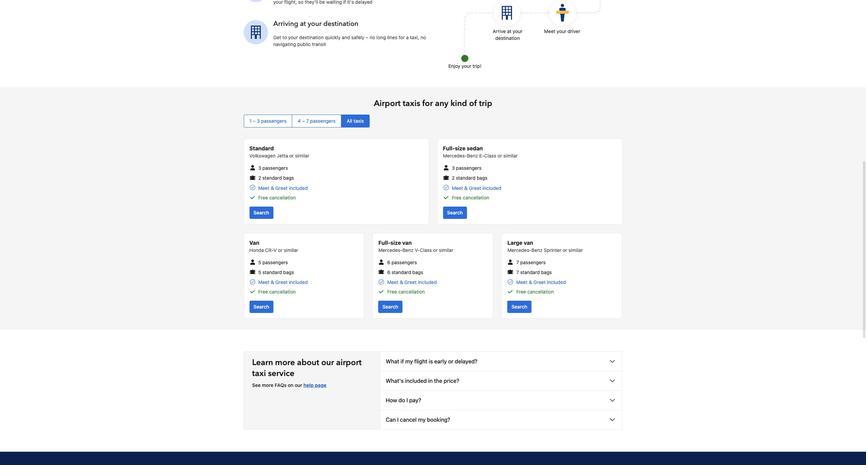 Task type: vqa. For each thing, say whether or not it's contained in the screenshot.
Sun, Feb 18 Button
no



Task type: describe. For each thing, give the bounding box(es) containing it.
airport taxis for any kind of trip
[[374, 98, 492, 109]]

similar inside large van mercedes-benz sprinter or similar
[[569, 248, 583, 253]]

service
[[268, 369, 295, 380]]

can i cancel my booking? button
[[381, 411, 622, 430]]

safely
[[351, 35, 364, 40]]

honda
[[250, 248, 264, 253]]

in
[[428, 379, 433, 385]]

meet for van
[[258, 280, 270, 286]]

large
[[508, 240, 523, 246]]

cancellation for sedan
[[463, 195, 490, 201]]

bags for cr-
[[283, 270, 294, 276]]

a
[[406, 35, 409, 40]]

greet for mercedes-
[[534, 280, 546, 286]]

meet for standard
[[258, 185, 270, 191]]

7 inside sort results by element
[[306, 118, 309, 124]]

or inside dropdown button
[[448, 359, 454, 365]]

pay?
[[409, 398, 421, 404]]

1 horizontal spatial i
[[407, 398, 408, 404]]

3 for standard
[[258, 165, 261, 171]]

how do i pay? button
[[381, 392, 622, 411]]

4 – 7 passengers
[[298, 118, 336, 124]]

can
[[386, 418, 396, 424]]

free cancellation for mercedes-
[[517, 289, 554, 295]]

all
[[347, 118, 352, 124]]

at for arriving
[[300, 19, 306, 28]]

if
[[401, 359, 404, 365]]

navigating
[[273, 41, 296, 47]]

– for 4 – 7 passengers
[[302, 118, 305, 124]]

meet & greet included for mercedes-
[[517, 280, 566, 286]]

free cancellation for cr-
[[258, 289, 296, 295]]

van honda cr-v or similar
[[250, 240, 298, 253]]

get
[[273, 35, 281, 40]]

mercedes- inside large van mercedes-benz sprinter or similar
[[508, 248, 532, 253]]

similar inside standard volkswagen jetta or similar
[[295, 153, 310, 159]]

destination for get to your destination quickly and safely – no long lines for a taxi, no navigating public transit
[[299, 35, 324, 40]]

on
[[288, 383, 294, 389]]

full- for full-size sedan
[[443, 146, 455, 152]]

arrive
[[493, 28, 506, 34]]

page
[[315, 383, 327, 389]]

included for jetta
[[289, 185, 308, 191]]

of
[[469, 98, 477, 109]]

free for cr-
[[258, 289, 268, 295]]

search button for van
[[379, 301, 403, 314]]

for inside get to your destination quickly and safely – no long lines for a taxi, no navigating public transit
[[399, 35, 405, 40]]

cancel
[[400, 418, 417, 424]]

0 vertical spatial our
[[321, 358, 334, 369]]

7 standard bags
[[517, 270, 552, 276]]

2 standard bags for sedan
[[452, 175, 488, 181]]

the
[[434, 379, 443, 385]]

3 for full-
[[452, 165, 455, 171]]

7 for 7 passengers
[[517, 260, 519, 266]]

search button for jetta
[[250, 207, 273, 219]]

full-size van mercedes-benz v-class or similar
[[379, 240, 454, 253]]

do
[[399, 398, 405, 404]]

search button for mercedes-
[[508, 301, 532, 314]]

2 for volkswagen
[[258, 175, 261, 181]]

delayed?
[[455, 359, 478, 365]]

included inside 'dropdown button'
[[405, 379, 427, 385]]

what's included in the price?
[[386, 379, 459, 385]]

public
[[297, 41, 311, 47]]

to
[[283, 35, 287, 40]]

driver
[[568, 28, 581, 34]]

your for arriving at your destination
[[308, 19, 322, 28]]

6 for 6 standard bags
[[387, 270, 390, 276]]

mercedes- for van
[[379, 248, 403, 253]]

booking?
[[427, 418, 450, 424]]

airport
[[374, 98, 401, 109]]

similar inside the full-size sedan mercedes-benz e-class or similar
[[504, 153, 518, 159]]

passengers for full-size van
[[392, 260, 417, 266]]

large van mercedes-benz sprinter or similar
[[508, 240, 583, 253]]

similar inside full-size van mercedes-benz v-class or similar
[[439, 248, 454, 253]]

early
[[435, 359, 447, 365]]

passengers for standard
[[263, 165, 288, 171]]

how do i pay?
[[386, 398, 421, 404]]

– for 1 – 3 passengers
[[253, 118, 256, 124]]

free for mercedes-
[[517, 289, 526, 295]]

2 no from the left
[[421, 35, 426, 40]]

learn more about our airport taxi service see more faqs on our help page
[[252, 358, 362, 389]]

destination for arrive at your destination
[[496, 35, 520, 41]]

what if my flight is early or delayed? button
[[381, 353, 622, 372]]

flight
[[414, 359, 428, 365]]

volkswagen
[[250, 153, 276, 159]]

search for jetta
[[254, 210, 269, 216]]

taxi,
[[410, 35, 419, 40]]

0 vertical spatial my
[[405, 359, 413, 365]]

passengers right 1
[[261, 118, 287, 124]]

search button for cr-
[[250, 301, 273, 314]]

meet your driver
[[544, 28, 581, 34]]

learn
[[252, 358, 273, 369]]

greet for cr-
[[275, 280, 288, 286]]

sprinter
[[544, 248, 562, 253]]

and
[[342, 35, 350, 40]]

trip!
[[473, 63, 482, 69]]

& for cr-
[[271, 280, 274, 286]]

6 standard bags
[[387, 270, 423, 276]]

trip
[[479, 98, 492, 109]]

faqs
[[275, 383, 287, 389]]

meet for large van
[[517, 280, 528, 286]]

similar inside the van honda cr-v or similar
[[284, 248, 298, 253]]

price?
[[444, 379, 459, 385]]

benz inside large van mercedes-benz sprinter or similar
[[532, 248, 543, 253]]

v-
[[415, 248, 420, 253]]

cr-
[[265, 248, 274, 253]]

see
[[252, 383, 261, 389]]

standard volkswagen jetta or similar
[[250, 146, 310, 159]]

7 for 7 standard bags
[[517, 270, 519, 276]]

or inside the full-size sedan mercedes-benz e-class or similar
[[498, 153, 502, 159]]

long
[[377, 35, 386, 40]]

quickly
[[325, 35, 341, 40]]

0 horizontal spatial i
[[397, 418, 399, 424]]

is
[[429, 359, 433, 365]]

cancellation for jetta
[[269, 195, 296, 201]]

& for sedan
[[465, 185, 468, 191]]

arrive at your destination
[[493, 28, 523, 41]]

& for mercedes-
[[529, 280, 532, 286]]

search for cr-
[[254, 304, 269, 310]]

full-size sedan mercedes-benz e-class or similar
[[443, 146, 518, 159]]

passengers for full-size sedan
[[456, 165, 482, 171]]

arriving
[[273, 19, 298, 28]]

6 for 6 passengers
[[387, 260, 390, 266]]

enjoy your trip!
[[449, 63, 482, 69]]

passengers right 4 on the left of the page
[[310, 118, 336, 124]]

free cancellation for sedan
[[452, 195, 490, 201]]

taxis for all
[[354, 118, 364, 124]]

free for jetta
[[258, 195, 268, 201]]

free for van
[[387, 289, 397, 295]]

airport
[[336, 358, 362, 369]]

v
[[274, 248, 277, 253]]

arriving at your destination
[[273, 19, 359, 28]]

or inside the van honda cr-v or similar
[[278, 248, 283, 253]]

about
[[297, 358, 319, 369]]

van inside large van mercedes-benz sprinter or similar
[[524, 240, 534, 246]]

taxi
[[252, 369, 266, 380]]

any
[[435, 98, 449, 109]]

transit
[[312, 41, 326, 47]]

your left driver on the top right of the page
[[557, 28, 567, 34]]

help
[[304, 383, 314, 389]]



Task type: locate. For each thing, give the bounding box(es) containing it.
what's
[[386, 379, 404, 385]]

van
[[250, 240, 259, 246]]

your up the transit
[[308, 19, 322, 28]]

0 horizontal spatial size
[[391, 240, 401, 246]]

5 down 5 passengers
[[258, 270, 261, 276]]

0 vertical spatial i
[[407, 398, 408, 404]]

0 horizontal spatial 2 standard bags
[[258, 175, 294, 181]]

standard for sedan
[[456, 175, 476, 181]]

your for arrive at your destination
[[513, 28, 523, 34]]

2 horizontal spatial benz
[[532, 248, 543, 253]]

0 vertical spatial class
[[485, 153, 497, 159]]

free cancellation
[[258, 195, 296, 201], [452, 195, 490, 201], [258, 289, 296, 295], [387, 289, 425, 295], [517, 289, 554, 295]]

0 horizontal spatial benz
[[403, 248, 414, 253]]

6 down 6 passengers
[[387, 270, 390, 276]]

destination for arriving at your destination
[[324, 19, 359, 28]]

similar right the v-
[[439, 248, 454, 253]]

class
[[485, 153, 497, 159], [420, 248, 432, 253]]

2 3 passengers from the left
[[452, 165, 482, 171]]

full-
[[443, 146, 455, 152], [379, 240, 391, 246]]

bags for van
[[413, 270, 423, 276]]

destination up and
[[324, 19, 359, 28]]

3 inside sort results by element
[[257, 118, 260, 124]]

passengers down jetta
[[263, 165, 288, 171]]

greet down 5 standard bags
[[275, 280, 288, 286]]

full- left sedan
[[443, 146, 455, 152]]

no right taxi,
[[421, 35, 426, 40]]

2 standard bags
[[258, 175, 294, 181], [452, 175, 488, 181]]

size
[[455, 146, 466, 152], [391, 240, 401, 246]]

van up 6 passengers
[[402, 240, 412, 246]]

3
[[257, 118, 260, 124], [258, 165, 261, 171], [452, 165, 455, 171]]

no left long
[[370, 35, 375, 40]]

– right 4 on the left of the page
[[302, 118, 305, 124]]

benz for sedan
[[467, 153, 478, 159]]

0 horizontal spatial –
[[253, 118, 256, 124]]

2 for size
[[452, 175, 455, 181]]

included for mercedes-
[[547, 280, 566, 286]]

at
[[300, 19, 306, 28], [507, 28, 512, 34]]

or right jetta
[[289, 153, 294, 159]]

bags down 6 passengers
[[413, 270, 423, 276]]

or right the v-
[[433, 248, 438, 253]]

0 vertical spatial 5
[[258, 260, 261, 266]]

0 vertical spatial taxis
[[403, 98, 420, 109]]

– right 1
[[253, 118, 256, 124]]

benz
[[467, 153, 478, 159], [403, 248, 414, 253], [532, 248, 543, 253]]

1 horizontal spatial mercedes-
[[443, 153, 467, 159]]

1 vertical spatial i
[[397, 418, 399, 424]]

3 right 1
[[257, 118, 260, 124]]

more right see
[[262, 383, 274, 389]]

similar right jetta
[[295, 153, 310, 159]]

free cancellation for van
[[387, 289, 425, 295]]

1
[[250, 118, 252, 124]]

1 horizontal spatial benz
[[467, 153, 478, 159]]

how
[[386, 398, 397, 404]]

– inside get to your destination quickly and safely – no long lines for a taxi, no navigating public transit
[[366, 35, 369, 40]]

full- inside full-size van mercedes-benz v-class or similar
[[379, 240, 391, 246]]

6
[[387, 260, 390, 266], [387, 270, 390, 276]]

benz left the v-
[[403, 248, 414, 253]]

0 horizontal spatial at
[[300, 19, 306, 28]]

free cancellation for jetta
[[258, 195, 296, 201]]

our
[[321, 358, 334, 369], [295, 383, 302, 389]]

greet for jetta
[[275, 185, 288, 191]]

&
[[271, 185, 274, 191], [465, 185, 468, 191], [271, 280, 274, 286], [400, 280, 403, 286], [529, 280, 532, 286]]

bags down 7 passengers
[[541, 270, 552, 276]]

bags down 5 passengers
[[283, 270, 294, 276]]

cancellation
[[269, 195, 296, 201], [463, 195, 490, 201], [269, 289, 296, 295], [399, 289, 425, 295], [528, 289, 554, 295]]

included for van
[[418, 280, 437, 286]]

3 down the full-size sedan mercedes-benz e-class or similar
[[452, 165, 455, 171]]

7 down 7 passengers
[[517, 270, 519, 276]]

0 horizontal spatial van
[[402, 240, 412, 246]]

3 passengers for size
[[452, 165, 482, 171]]

included for cr-
[[289, 280, 308, 286]]

5 standard bags
[[258, 270, 294, 276]]

1 van from the left
[[402, 240, 412, 246]]

search button for sedan
[[443, 207, 467, 219]]

cancellation for van
[[399, 289, 425, 295]]

more right learn
[[275, 358, 295, 369]]

standard for jetta
[[263, 175, 282, 181]]

mercedes-
[[443, 153, 467, 159], [379, 248, 403, 253], [508, 248, 532, 253]]

booking airport taxi image
[[244, 0, 268, 2], [458, 0, 602, 66], [244, 20, 268, 44]]

our right the on
[[295, 383, 302, 389]]

2 vertical spatial 7
[[517, 270, 519, 276]]

class for van
[[420, 248, 432, 253]]

2
[[258, 175, 261, 181], [452, 175, 455, 181]]

mercedes- for sedan
[[443, 153, 467, 159]]

standard for mercedes-
[[521, 270, 540, 276]]

full- inside the full-size sedan mercedes-benz e-class or similar
[[443, 146, 455, 152]]

benz for van
[[403, 248, 414, 253]]

3 passengers for volkswagen
[[258, 165, 288, 171]]

2 standard bags for jetta
[[258, 175, 294, 181]]

standard down the full-size sedan mercedes-benz e-class or similar
[[456, 175, 476, 181]]

passengers up 7 standard bags
[[521, 260, 546, 266]]

1 horizontal spatial 3 passengers
[[452, 165, 482, 171]]

1 vertical spatial size
[[391, 240, 401, 246]]

similar right e-
[[504, 153, 518, 159]]

1 vertical spatial taxis
[[354, 118, 364, 124]]

help page link
[[304, 383, 327, 389]]

at right arriving
[[300, 19, 306, 28]]

benz inside the full-size sedan mercedes-benz e-class or similar
[[467, 153, 478, 159]]

can i cancel my booking?
[[386, 418, 450, 424]]

meet & greet included for van
[[387, 280, 437, 286]]

your inside get to your destination quickly and safely – no long lines for a taxi, no navigating public transit
[[288, 35, 298, 40]]

1 – 3 passengers
[[250, 118, 287, 124]]

5
[[258, 260, 261, 266], [258, 270, 261, 276]]

meet & greet included for jetta
[[258, 185, 308, 191]]

meet & greet included down e-
[[452, 185, 502, 191]]

or
[[289, 153, 294, 159], [498, 153, 502, 159], [278, 248, 283, 253], [433, 248, 438, 253], [563, 248, 568, 253], [448, 359, 454, 365]]

1 5 from the top
[[258, 260, 261, 266]]

1 no from the left
[[370, 35, 375, 40]]

benz up 7 passengers
[[532, 248, 543, 253]]

1 horizontal spatial –
[[302, 118, 305, 124]]

more
[[275, 358, 295, 369], [262, 383, 274, 389]]

class inside full-size van mercedes-benz v-class or similar
[[420, 248, 432, 253]]

1 vertical spatial my
[[418, 418, 426, 424]]

size up 6 passengers
[[391, 240, 401, 246]]

or inside full-size van mercedes-benz v-class or similar
[[433, 248, 438, 253]]

destination inside arrive at your destination
[[496, 35, 520, 41]]

1 2 from the left
[[258, 175, 261, 181]]

bags down e-
[[477, 175, 488, 181]]

standard for van
[[392, 270, 411, 276]]

meet & greet included down 7 standard bags
[[517, 280, 566, 286]]

benz inside full-size van mercedes-benz v-class or similar
[[403, 248, 414, 253]]

& for van
[[400, 280, 403, 286]]

passengers for van
[[263, 260, 288, 266]]

2 2 standard bags from the left
[[452, 175, 488, 181]]

lines
[[387, 35, 398, 40]]

6 up 6 standard bags
[[387, 260, 390, 266]]

6 passengers
[[387, 260, 417, 266]]

kind
[[451, 98, 467, 109]]

taxis
[[403, 98, 420, 109], [354, 118, 364, 124]]

size inside the full-size sedan mercedes-benz e-class or similar
[[455, 146, 466, 152]]

search button
[[250, 207, 273, 219], [443, 207, 467, 219], [250, 301, 273, 314], [379, 301, 403, 314], [508, 301, 532, 314]]

3 passengers down e-
[[452, 165, 482, 171]]

0 horizontal spatial 3 passengers
[[258, 165, 288, 171]]

meet for full-size van
[[387, 280, 399, 286]]

2 6 from the top
[[387, 270, 390, 276]]

passengers up 5 standard bags
[[263, 260, 288, 266]]

1 horizontal spatial 2
[[452, 175, 455, 181]]

mercedes- up 6 passengers
[[379, 248, 403, 253]]

1 horizontal spatial taxis
[[403, 98, 420, 109]]

0 vertical spatial more
[[275, 358, 295, 369]]

5 down honda
[[258, 260, 261, 266]]

e-
[[480, 153, 485, 159]]

7 up 7 standard bags
[[517, 260, 519, 266]]

greet down e-
[[469, 185, 481, 191]]

0 horizontal spatial for
[[399, 35, 405, 40]]

3 passengers
[[258, 165, 288, 171], [452, 165, 482, 171]]

4
[[298, 118, 301, 124]]

greet down 7 standard bags
[[534, 280, 546, 286]]

destination up public
[[299, 35, 324, 40]]

0 vertical spatial full-
[[443, 146, 455, 152]]

your inside arrive at your destination
[[513, 28, 523, 34]]

1 vertical spatial 5
[[258, 270, 261, 276]]

our right about
[[321, 358, 334, 369]]

greet
[[275, 185, 288, 191], [469, 185, 481, 191], [275, 280, 288, 286], [405, 280, 417, 286], [534, 280, 546, 286]]

standard down volkswagen
[[263, 175, 282, 181]]

search for van
[[383, 304, 398, 310]]

for left the a
[[399, 35, 405, 40]]

0 vertical spatial size
[[455, 146, 466, 152]]

your for get to your destination quickly and safely – no long lines for a taxi, no navigating public transit
[[288, 35, 298, 40]]

your right arrive
[[513, 28, 523, 34]]

0 horizontal spatial class
[[420, 248, 432, 253]]

van right large
[[524, 240, 534, 246]]

0 vertical spatial 7
[[306, 118, 309, 124]]

2 van from the left
[[524, 240, 534, 246]]

2 horizontal spatial –
[[366, 35, 369, 40]]

1 horizontal spatial more
[[275, 358, 295, 369]]

passengers up 6 standard bags
[[392, 260, 417, 266]]

0 horizontal spatial taxis
[[354, 118, 364, 124]]

greet down 6 standard bags
[[405, 280, 417, 286]]

standard down 6 passengers
[[392, 270, 411, 276]]

meet
[[544, 28, 556, 34], [258, 185, 270, 191], [452, 185, 463, 191], [258, 280, 270, 286], [387, 280, 399, 286], [517, 280, 528, 286]]

similar right sprinter
[[569, 248, 583, 253]]

what's included in the price? button
[[381, 372, 622, 391]]

enjoy
[[449, 63, 461, 69]]

at for arrive
[[507, 28, 512, 34]]

destination inside get to your destination quickly and safely – no long lines for a taxi, no navigating public transit
[[299, 35, 324, 40]]

taxis inside sort results by element
[[354, 118, 364, 124]]

sort results by element
[[244, 115, 623, 128]]

7 right 4 on the left of the page
[[306, 118, 309, 124]]

2 2 from the left
[[452, 175, 455, 181]]

full- up 6 passengers
[[379, 240, 391, 246]]

full- for full-size van
[[379, 240, 391, 246]]

my right if
[[405, 359, 413, 365]]

mercedes- inside the full-size sedan mercedes-benz e-class or similar
[[443, 153, 467, 159]]

7 passengers
[[517, 260, 546, 266]]

5 for 5 standard bags
[[258, 270, 261, 276]]

1 horizontal spatial 2 standard bags
[[452, 175, 488, 181]]

standard down 5 passengers
[[263, 270, 282, 276]]

passengers down e-
[[456, 165, 482, 171]]

0 horizontal spatial more
[[262, 383, 274, 389]]

size for sedan
[[455, 146, 466, 152]]

size left sedan
[[455, 146, 466, 152]]

meet & greet included for sedan
[[452, 185, 502, 191]]

bags down jetta
[[283, 175, 294, 181]]

0 horizontal spatial mercedes-
[[379, 248, 403, 253]]

what
[[386, 359, 399, 365]]

search for sedan
[[447, 210, 463, 216]]

bags for mercedes-
[[541, 270, 552, 276]]

1 vertical spatial more
[[262, 383, 274, 389]]

1 horizontal spatial van
[[524, 240, 534, 246]]

no
[[370, 35, 375, 40], [421, 35, 426, 40]]

class for sedan
[[485, 153, 497, 159]]

meet & greet included down 6 standard bags
[[387, 280, 437, 286]]

1 vertical spatial 6
[[387, 270, 390, 276]]

3 passengers down jetta
[[258, 165, 288, 171]]

mercedes- down sedan
[[443, 153, 467, 159]]

for left any
[[423, 98, 433, 109]]

–
[[366, 35, 369, 40], [253, 118, 256, 124], [302, 118, 305, 124]]

5 passengers
[[258, 260, 288, 266]]

0 horizontal spatial my
[[405, 359, 413, 365]]

or right early
[[448, 359, 454, 365]]

2 standard bags down jetta
[[258, 175, 294, 181]]

class inside the full-size sedan mercedes-benz e-class or similar
[[485, 153, 497, 159]]

bags for sedan
[[477, 175, 488, 181]]

free for sedan
[[452, 195, 462, 201]]

1 horizontal spatial no
[[421, 35, 426, 40]]

sedan
[[467, 146, 483, 152]]

passengers for large van
[[521, 260, 546, 266]]

your right "to"
[[288, 35, 298, 40]]

2 horizontal spatial mercedes-
[[508, 248, 532, 253]]

1 horizontal spatial our
[[321, 358, 334, 369]]

standard
[[263, 175, 282, 181], [456, 175, 476, 181], [263, 270, 282, 276], [392, 270, 411, 276], [521, 270, 540, 276]]

1 vertical spatial class
[[420, 248, 432, 253]]

my
[[405, 359, 413, 365], [418, 418, 426, 424]]

1 horizontal spatial at
[[507, 28, 512, 34]]

benz down sedan
[[467, 153, 478, 159]]

mercedes- down large
[[508, 248, 532, 253]]

0 horizontal spatial no
[[370, 35, 375, 40]]

search for mercedes-
[[512, 304, 528, 310]]

2 5 from the top
[[258, 270, 261, 276]]

taxis right airport
[[403, 98, 420, 109]]

0 horizontal spatial 2
[[258, 175, 261, 181]]

1 6 from the top
[[387, 260, 390, 266]]

& for jetta
[[271, 185, 274, 191]]

– right safely on the top of page
[[366, 35, 369, 40]]

get to your destination quickly and safely – no long lines for a taxi, no navigating public transit
[[273, 35, 426, 47]]

or right e-
[[498, 153, 502, 159]]

1 vertical spatial for
[[423, 98, 433, 109]]

similar right v
[[284, 248, 298, 253]]

taxis right all
[[354, 118, 364, 124]]

greet for sedan
[[469, 185, 481, 191]]

my right cancel at the left bottom of page
[[418, 418, 426, 424]]

at inside arrive at your destination
[[507, 28, 512, 34]]

1 horizontal spatial size
[[455, 146, 466, 152]]

0 vertical spatial 6
[[387, 260, 390, 266]]

meet & greet included
[[258, 185, 308, 191], [452, 185, 502, 191], [258, 280, 308, 286], [387, 280, 437, 286], [517, 280, 566, 286]]

taxis for airport
[[403, 98, 420, 109]]

i right the do at the bottom
[[407, 398, 408, 404]]

mercedes- inside full-size van mercedes-benz v-class or similar
[[379, 248, 403, 253]]

standard down 7 passengers
[[521, 270, 540, 276]]

or inside standard volkswagen jetta or similar
[[289, 153, 294, 159]]

jetta
[[277, 153, 288, 159]]

destination
[[324, 19, 359, 28], [299, 35, 324, 40], [496, 35, 520, 41]]

van inside full-size van mercedes-benz v-class or similar
[[402, 240, 412, 246]]

1 vertical spatial 7
[[517, 260, 519, 266]]

standard for cr-
[[263, 270, 282, 276]]

or right v
[[278, 248, 283, 253]]

1 horizontal spatial for
[[423, 98, 433, 109]]

included
[[289, 185, 308, 191], [483, 185, 502, 191], [289, 280, 308, 286], [418, 280, 437, 286], [547, 280, 566, 286], [405, 379, 427, 385]]

1 horizontal spatial class
[[485, 153, 497, 159]]

1 vertical spatial full-
[[379, 240, 391, 246]]

meet & greet included for cr-
[[258, 280, 308, 286]]

or inside large van mercedes-benz sprinter or similar
[[563, 248, 568, 253]]

1 vertical spatial our
[[295, 383, 302, 389]]

bags for jetta
[[283, 175, 294, 181]]

meet & greet included down 5 standard bags
[[258, 280, 308, 286]]

greet for van
[[405, 280, 417, 286]]

1 horizontal spatial full-
[[443, 146, 455, 152]]

included for sedan
[[483, 185, 502, 191]]

at right arrive
[[507, 28, 512, 34]]

search
[[254, 210, 269, 216], [447, 210, 463, 216], [254, 304, 269, 310], [383, 304, 398, 310], [512, 304, 528, 310]]

your left 'trip!'
[[462, 63, 472, 69]]

meet & greet included down jetta
[[258, 185, 308, 191]]

3 down volkswagen
[[258, 165, 261, 171]]

i right can
[[397, 418, 399, 424]]

or right sprinter
[[563, 248, 568, 253]]

5 for 5 passengers
[[258, 260, 261, 266]]

0 horizontal spatial our
[[295, 383, 302, 389]]

similar
[[295, 153, 310, 159], [504, 153, 518, 159], [284, 248, 298, 253], [439, 248, 454, 253], [569, 248, 583, 253]]

cancellation for cr-
[[269, 289, 296, 295]]

size inside full-size van mercedes-benz v-class or similar
[[391, 240, 401, 246]]

1 3 passengers from the left
[[258, 165, 288, 171]]

destination down arrive
[[496, 35, 520, 41]]

1 horizontal spatial my
[[418, 418, 426, 424]]

0 horizontal spatial full-
[[379, 240, 391, 246]]

all taxis
[[347, 118, 364, 124]]

cancellation for mercedes-
[[528, 289, 554, 295]]

standard
[[250, 146, 274, 152]]

size for van
[[391, 240, 401, 246]]

meet for full-size sedan
[[452, 185, 463, 191]]

greet down jetta
[[275, 185, 288, 191]]

for
[[399, 35, 405, 40], [423, 98, 433, 109]]

0 vertical spatial for
[[399, 35, 405, 40]]

what if my flight is early or delayed?
[[386, 359, 478, 365]]

1 2 standard bags from the left
[[258, 175, 294, 181]]

2 standard bags down e-
[[452, 175, 488, 181]]



